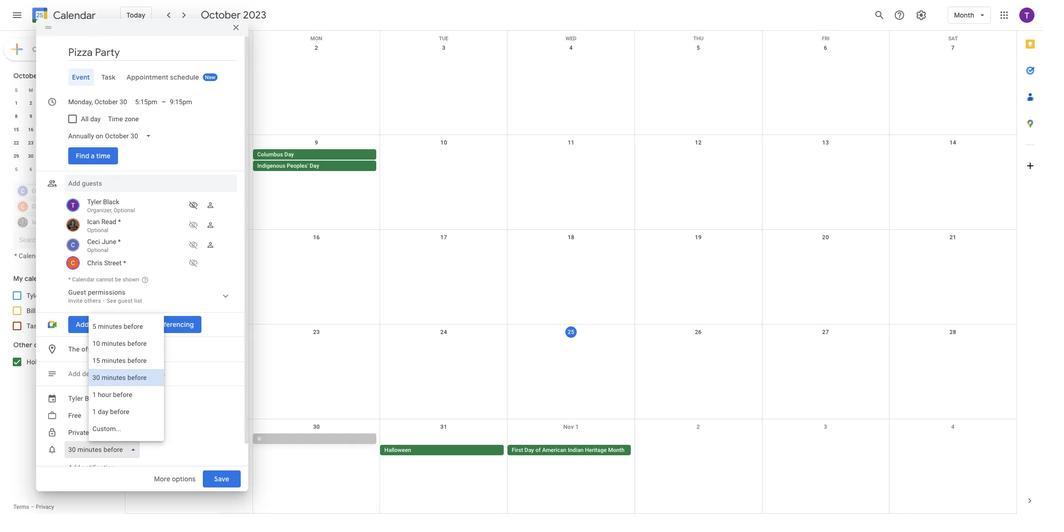 Task type: vqa. For each thing, say whether or not it's contained in the screenshot.
the left 13
yes



Task type: locate. For each thing, give the bounding box(es) containing it.
* for ican read * optional
[[118, 218, 121, 226]]

black
[[103, 198, 119, 206], [42, 292, 59, 300], [85, 395, 102, 402]]

* inside search field
[[14, 252, 17, 260]]

11
[[568, 139, 575, 146], [101, 167, 106, 172]]

black inside tyler black organizer, optional
[[103, 198, 119, 206]]

day inside button
[[525, 447, 534, 454]]

1 vertical spatial 3
[[88, 154, 90, 159]]

1 horizontal spatial tyler black
[[68, 395, 102, 402]]

cell containing columbus day
[[253, 149, 380, 172]]

29 element
[[11, 151, 22, 162]]

0 horizontal spatial 26
[[72, 140, 77, 146]]

13 element
[[83, 111, 95, 122]]

be up the permissions
[[115, 276, 121, 283]]

october 2023 grid
[[9, 83, 111, 176]]

20 element
[[83, 124, 95, 136]]

show schedule of ceci june image
[[186, 237, 201, 253]]

november 5 element
[[11, 164, 22, 175]]

notification
[[82, 464, 115, 472]]

0 horizontal spatial 1
[[15, 100, 18, 106]]

0 vertical spatial 9
[[29, 114, 32, 119]]

time zone button
[[104, 110, 143, 127]]

9 down november 2 element
[[73, 167, 76, 172]]

0 vertical spatial 20
[[86, 127, 92, 132]]

grid
[[125, 31, 1017, 514]]

row containing 5
[[9, 163, 111, 176]]

halloween button
[[380, 445, 504, 456]]

thursday column header
[[67, 83, 82, 97]]

chris street *
[[87, 259, 126, 267]]

time
[[108, 115, 123, 123]]

1 vertical spatial 5
[[73, 100, 76, 106]]

calendar up the create
[[53, 9, 96, 22]]

13 inside october 2023 grid
[[86, 114, 92, 119]]

calendars up in at the bottom of page
[[34, 341, 65, 349]]

26 element
[[69, 137, 80, 149]]

7
[[951, 45, 955, 51], [102, 100, 105, 106], [44, 167, 47, 172]]

* calendar cannot be shown
[[14, 252, 97, 260], [68, 276, 139, 283]]

* right "june"
[[118, 238, 121, 246]]

show schedule of ican read image
[[186, 218, 201, 233]]

row group
[[9, 97, 111, 176]]

2 vertical spatial black
[[85, 395, 102, 402]]

30
[[28, 154, 34, 159], [313, 424, 320, 430]]

* right read
[[118, 218, 121, 226]]

november 4 element
[[98, 151, 109, 162]]

0 horizontal spatial 21
[[101, 127, 106, 132]]

5 down 29 element
[[15, 167, 18, 172]]

26 inside 26 element
[[72, 140, 77, 146]]

0 vertical spatial cannot
[[47, 252, 67, 260]]

25
[[568, 329, 575, 336]]

19
[[695, 234, 702, 241]]

0 vertical spatial 27
[[86, 140, 92, 146]]

0 vertical spatial 12
[[72, 114, 77, 119]]

0 vertical spatial 3
[[442, 45, 446, 51]]

22 up the office dropdown button
[[186, 329, 193, 336]]

2 vertical spatial day
[[525, 447, 534, 454]]

15 up 22 element
[[14, 127, 19, 132]]

1 horizontal spatial 23
[[313, 329, 320, 336]]

1 vertical spatial be
[[115, 276, 121, 283]]

0 vertical spatial shown
[[78, 252, 97, 260]]

privacy
[[36, 504, 54, 511]]

12
[[72, 114, 77, 119], [695, 139, 702, 146]]

1 vertical spatial day
[[310, 163, 319, 169]]

2 vertical spatial 3
[[824, 424, 828, 430]]

optional
[[114, 207, 135, 214], [87, 227, 108, 234], [87, 247, 108, 254]]

7 left november 8 element
[[44, 167, 47, 172]]

holidays in united states
[[27, 358, 100, 366]]

row group containing 1
[[9, 97, 111, 176]]

0 horizontal spatial black
[[42, 292, 59, 300]]

black up organizer,
[[103, 198, 119, 206]]

1 horizontal spatial 21
[[950, 234, 957, 241]]

cannot
[[47, 252, 67, 260], [96, 276, 114, 283]]

8 inside november 8 element
[[59, 167, 61, 172]]

optional down ican
[[87, 227, 108, 234]]

0 vertical spatial 1
[[15, 100, 18, 106]]

optional down the ceci
[[87, 247, 108, 254]]

8 up 15 element
[[15, 114, 18, 119]]

optional inside ceci june * optional
[[87, 247, 108, 254]]

8
[[15, 114, 18, 119], [59, 167, 61, 172]]

calendars
[[25, 274, 56, 283], [34, 341, 65, 349]]

month button
[[948, 4, 991, 27]]

task
[[101, 73, 115, 82]]

None field
[[64, 127, 159, 145], [64, 407, 102, 424], [64, 424, 110, 441], [64, 441, 144, 458], [64, 127, 159, 145], [64, 407, 102, 424], [64, 424, 110, 441], [64, 441, 144, 458]]

calendar heading
[[51, 9, 96, 22]]

* right street
[[123, 259, 126, 267]]

m
[[29, 87, 33, 93]]

sun
[[184, 36, 194, 42]]

november 7 element
[[40, 164, 51, 175]]

0 vertical spatial 21
[[101, 127, 106, 132]]

s
[[15, 87, 18, 93]]

16 element
[[25, 124, 37, 136]]

16 inside "16" element
[[28, 127, 34, 132]]

5 down thursday column header
[[73, 100, 76, 106]]

1 horizontal spatial –
[[162, 98, 166, 106]]

november 6 element
[[25, 164, 37, 175]]

Search for people text field
[[19, 231, 102, 248]]

month
[[954, 11, 975, 19], [608, 447, 625, 454]]

31
[[441, 424, 447, 430]]

chris
[[87, 259, 102, 267]]

2
[[315, 45, 318, 51], [29, 100, 32, 106], [73, 154, 76, 159], [697, 424, 700, 430]]

0 vertical spatial 8
[[15, 114, 18, 119]]

1 vertical spatial 30
[[313, 424, 320, 430]]

day
[[284, 151, 294, 158], [310, 163, 319, 169], [525, 447, 534, 454]]

0 horizontal spatial 2023
[[42, 72, 58, 80]]

read
[[101, 218, 116, 226]]

add down united
[[68, 370, 80, 378]]

30 inside october 2023 grid
[[28, 154, 34, 159]]

* inside ican read * optional
[[118, 218, 121, 226]]

cell
[[126, 149, 253, 172], [253, 149, 380, 172], [380, 149, 508, 172], [508, 149, 635, 172], [762, 149, 890, 172], [890, 149, 1017, 172], [126, 434, 253, 456], [762, 434, 890, 456]]

tyler black up bills
[[27, 292, 59, 300]]

tyler inside my calendars list
[[27, 292, 41, 300]]

november 10 element
[[83, 164, 95, 175]]

16
[[28, 127, 34, 132], [313, 234, 320, 241]]

– right 'start time' text field
[[162, 98, 166, 106]]

13
[[86, 114, 92, 119], [822, 139, 829, 146]]

28 inside october 2023 grid
[[101, 140, 106, 146]]

2 horizontal spatial 6
[[824, 45, 828, 51]]

2 vertical spatial optional
[[87, 247, 108, 254]]

* for chris street *
[[123, 259, 126, 267]]

6 down '30' element
[[29, 167, 32, 172]]

november 1 element
[[54, 151, 66, 162]]

23
[[28, 140, 34, 146], [313, 329, 320, 336]]

2 add from the top
[[68, 464, 80, 472]]

0 vertical spatial 15
[[14, 127, 19, 132]]

0 vertical spatial october
[[201, 9, 241, 22]]

optional inside tyler black organizer, optional
[[114, 207, 135, 214]]

row containing s
[[9, 83, 111, 97]]

0 horizontal spatial day
[[284, 151, 294, 158]]

cannot up the permissions
[[96, 276, 114, 283]]

today button
[[120, 4, 152, 27]]

month right heritage
[[608, 447, 625, 454]]

november 9 element
[[69, 164, 80, 175]]

calendar
[[53, 9, 96, 22], [19, 252, 45, 260], [72, 276, 95, 283]]

wednesday column header
[[53, 83, 67, 97]]

Add title text field
[[68, 45, 237, 60]]

calendars right the my
[[25, 274, 56, 283]]

calendar inside "element"
[[53, 9, 96, 22]]

21 inside october 2023 grid
[[101, 127, 106, 132]]

notification list box
[[89, 314, 164, 441]]

22 inside october 2023 grid
[[14, 140, 19, 146]]

tyler up bills
[[27, 292, 41, 300]]

1 horizontal spatial shown
[[123, 276, 139, 283]]

october 2023
[[201, 9, 266, 22], [13, 72, 58, 80]]

0 vertical spatial 13
[[86, 114, 92, 119]]

0 horizontal spatial 6
[[29, 167, 32, 172]]

saturday column header
[[96, 83, 111, 97]]

0 horizontal spatial month
[[608, 447, 625, 454]]

0 vertical spatial october 2023
[[201, 9, 266, 22]]

2023
[[243, 9, 266, 22], [42, 72, 58, 80]]

november 3 element
[[83, 151, 95, 162]]

20
[[86, 127, 92, 132], [822, 234, 829, 241]]

optional up read
[[114, 207, 135, 214]]

* up the my
[[14, 252, 17, 260]]

28
[[101, 140, 106, 146], [950, 329, 957, 336]]

0 horizontal spatial tyler black
[[27, 292, 59, 300]]

permissions
[[88, 289, 125, 296]]

0 vertical spatial day
[[284, 151, 294, 158]]

24
[[441, 329, 447, 336]]

– right terms link
[[31, 504, 34, 511]]

black down my calendars dropdown button
[[42, 292, 59, 300]]

7 down the saturday column header
[[102, 100, 105, 106]]

2 horizontal spatial black
[[103, 198, 119, 206]]

tab list containing event
[[44, 69, 237, 86]]

columbus
[[257, 151, 283, 158]]

0 horizontal spatial 9
[[29, 114, 32, 119]]

1 down s
[[15, 100, 18, 106]]

month up sat
[[954, 11, 975, 19]]

0 vertical spatial add
[[68, 370, 80, 378]]

june
[[102, 238, 116, 246]]

11 inside november 11 element
[[101, 167, 106, 172]]

my
[[13, 274, 23, 283]]

row containing 29
[[9, 150, 111, 163]]

0 vertical spatial 11
[[568, 139, 575, 146]]

tyler black, organizer, optional tree item
[[64, 196, 237, 216]]

attachments
[[126, 370, 165, 378]]

1 horizontal spatial 9
[[73, 167, 76, 172]]

a
[[91, 152, 95, 160]]

0 horizontal spatial 16
[[28, 127, 34, 132]]

1 vertical spatial optional
[[87, 227, 108, 234]]

1 option from the top
[[89, 318, 164, 335]]

black down description
[[85, 395, 102, 402]]

9 up "16" element
[[29, 114, 32, 119]]

0 vertical spatial 10
[[441, 139, 447, 146]]

row containing 9
[[126, 135, 1017, 230]]

5 down "thu"
[[697, 45, 700, 51]]

6 down fri
[[824, 45, 828, 51]]

tasks
[[27, 322, 44, 330]]

0 horizontal spatial shown
[[78, 252, 97, 260]]

2 vertical spatial 5
[[15, 167, 18, 172]]

event
[[72, 73, 90, 82]]

23 inside grid
[[28, 140, 34, 146]]

row
[[126, 31, 1017, 42], [126, 40, 1017, 135], [9, 83, 111, 97], [9, 97, 111, 110], [9, 110, 111, 123], [9, 123, 111, 137], [126, 135, 1017, 230], [9, 137, 111, 150], [9, 150, 111, 163], [9, 163, 111, 176], [126, 230, 1017, 325], [126, 325, 1017, 420], [126, 420, 1017, 514]]

tyler up organizer,
[[87, 198, 101, 206]]

0 horizontal spatial 12
[[72, 114, 77, 119]]

ceci june, optional tree item
[[64, 236, 237, 255]]

–
[[162, 98, 166, 106], [31, 504, 34, 511]]

2 horizontal spatial 9
[[315, 139, 318, 146]]

calendar up guest
[[72, 276, 95, 283]]

* calendar cannot be shown down search for people text box
[[14, 252, 97, 260]]

calendar element
[[30, 6, 96, 27]]

0 vertical spatial 28
[[101, 140, 106, 146]]

be down search for people text box
[[69, 252, 76, 260]]

optional inside ican read * optional
[[87, 227, 108, 234]]

0 horizontal spatial 23
[[28, 140, 34, 146]]

calendars for my calendars
[[25, 274, 56, 283]]

add left the notification
[[68, 464, 80, 472]]

time
[[96, 152, 111, 160]]

7 down sat
[[951, 45, 955, 51]]

1 horizontal spatial 27
[[822, 329, 829, 336]]

tuesday column header
[[38, 83, 53, 97]]

nov
[[564, 424, 574, 430]]

shown up guest
[[123, 276, 139, 283]]

2 vertical spatial 9
[[73, 167, 76, 172]]

2 horizontal spatial 7
[[951, 45, 955, 51]]

1 horizontal spatial 7
[[102, 100, 105, 106]]

main drawer image
[[11, 9, 23, 21]]

3 inside grid
[[88, 154, 90, 159]]

day for first
[[525, 447, 534, 454]]

option
[[89, 318, 164, 335], [89, 335, 164, 352], [89, 352, 164, 369], [89, 369, 164, 386], [89, 386, 164, 403], [89, 403, 164, 420], [89, 420, 164, 438]]

the
[[68, 346, 80, 353]]

1 horizontal spatial 28
[[950, 329, 957, 336]]

* calendar cannot be shown up the permissions
[[68, 276, 139, 283]]

day up peoples'
[[284, 151, 294, 158]]

1 vertical spatial october 2023
[[13, 72, 58, 80]]

*
[[118, 218, 121, 226], [118, 238, 121, 246], [14, 252, 17, 260], [123, 259, 126, 267], [68, 276, 71, 283]]

22
[[14, 140, 19, 146], [186, 329, 193, 336]]

add
[[68, 370, 80, 378], [68, 464, 80, 472]]

organizer,
[[87, 207, 112, 214]]

* inside chris street tree item
[[123, 259, 126, 267]]

15 inside october 2023 grid
[[14, 127, 19, 132]]

grid containing 2
[[125, 31, 1017, 514]]

1
[[15, 100, 18, 106], [576, 424, 579, 430]]

calendar up my calendars
[[19, 252, 45, 260]]

1 vertical spatial 27
[[822, 329, 829, 336]]

1 vertical spatial 8
[[59, 167, 61, 172]]

ceci
[[87, 238, 100, 246]]

1 horizontal spatial 12
[[695, 139, 702, 146]]

0 vertical spatial be
[[69, 252, 76, 260]]

7 option from the top
[[89, 420, 164, 438]]

shown
[[78, 252, 97, 260], [123, 276, 139, 283]]

0 vertical spatial 22
[[14, 140, 19, 146]]

ican read, optional tree item
[[64, 216, 237, 236]]

* for ceci june * optional
[[118, 238, 121, 246]]

20 inside grid
[[86, 127, 92, 132]]

15 for 18
[[186, 234, 193, 241]]

street
[[104, 259, 122, 267]]

23 for 26
[[28, 140, 34, 146]]

other calendars
[[13, 341, 65, 349]]

show schedule of chris street image
[[186, 255, 201, 271]]

9 up columbus day button
[[315, 139, 318, 146]]

1 horizontal spatial 2023
[[243, 9, 266, 22]]

be inside search field
[[69, 252, 76, 260]]

* inside ceci june * optional
[[118, 238, 121, 246]]

tyler down description
[[68, 395, 83, 402]]

22 for 26
[[14, 140, 19, 146]]

task button
[[98, 69, 119, 86]]

1 vertical spatial calendar
[[19, 252, 45, 260]]

shown down the ceci
[[78, 252, 97, 260]]

15 down show schedule of ican read icon
[[186, 234, 193, 241]]

9 for october 2023
[[29, 114, 32, 119]]

guests invited to this event. tree
[[64, 196, 237, 271]]

1 horizontal spatial 15
[[186, 234, 193, 241]]

22 element
[[11, 137, 22, 149]]

26
[[72, 140, 77, 146], [695, 329, 702, 336]]

tyler
[[87, 198, 101, 206], [27, 292, 41, 300], [68, 395, 83, 402]]

november 2 element
[[69, 151, 80, 162]]

23 element
[[25, 137, 37, 149]]

add inside button
[[68, 464, 80, 472]]

1 vertical spatial 11
[[101, 167, 106, 172]]

cannot inside the * calendar cannot be shown search field
[[47, 252, 67, 260]]

8 down november 1 element
[[59, 167, 61, 172]]

calendars inside dropdown button
[[25, 274, 56, 283]]

0 vertical spatial * calendar cannot be shown
[[14, 252, 97, 260]]

day down columbus day button
[[310, 163, 319, 169]]

9 for sun
[[315, 139, 318, 146]]

28 element
[[98, 137, 109, 149]]

2 horizontal spatial day
[[525, 447, 534, 454]]

1 vertical spatial 15
[[186, 234, 193, 241]]

0 horizontal spatial 3
[[88, 154, 90, 159]]

thu
[[693, 36, 704, 42]]

calendars inside dropdown button
[[34, 341, 65, 349]]

22 down 15 element
[[14, 140, 19, 146]]

1 horizontal spatial 6
[[88, 100, 90, 106]]

1 horizontal spatial 30
[[313, 424, 320, 430]]

6 down friday column header
[[88, 100, 90, 106]]

1 horizontal spatial 16
[[313, 234, 320, 241]]

1 right nov
[[576, 424, 579, 430]]

30 for nov 1
[[313, 424, 320, 430]]

add description or attachments
[[68, 370, 165, 378]]

1 horizontal spatial month
[[954, 11, 975, 19]]

cannot down search for people text box
[[47, 252, 67, 260]]

0 horizontal spatial 30
[[28, 154, 34, 159]]

1 add from the top
[[68, 370, 80, 378]]

4 option from the top
[[89, 369, 164, 386]]

0 horizontal spatial october
[[13, 72, 40, 80]]

tyler black down description
[[68, 395, 102, 402]]

5
[[697, 45, 700, 51], [73, 100, 76, 106], [15, 167, 18, 172]]

ican read * optional
[[87, 218, 121, 234]]

14 element
[[98, 111, 109, 122]]

0 horizontal spatial 11
[[101, 167, 106, 172]]

tab list
[[1017, 31, 1043, 488], [44, 69, 237, 86]]

indian
[[568, 447, 584, 454]]

day left of
[[525, 447, 534, 454]]

0 horizontal spatial be
[[69, 252, 76, 260]]

0 horizontal spatial 13
[[86, 114, 92, 119]]

schedule
[[170, 73, 199, 82]]

calendars for other calendars
[[34, 341, 65, 349]]

0 horizontal spatial 22
[[14, 140, 19, 146]]

tyler black
[[27, 292, 59, 300], [68, 395, 102, 402]]



Task type: describe. For each thing, give the bounding box(es) containing it.
2 vertical spatial tyler
[[68, 395, 83, 402]]

all
[[81, 115, 89, 123]]

tyler black organizer, optional
[[87, 198, 135, 214]]

the office
[[68, 346, 99, 353]]

18
[[568, 234, 575, 241]]

1 vertical spatial * calendar cannot be shown
[[68, 276, 139, 283]]

of
[[536, 447, 541, 454]]

1 vertical spatial 7
[[102, 100, 105, 106]]

1 vertical spatial cannot
[[96, 276, 114, 283]]

1 vertical spatial 28
[[950, 329, 957, 336]]

1 horizontal spatial 11
[[568, 139, 575, 146]]

in
[[54, 358, 59, 366]]

0 horizontal spatial 7
[[44, 167, 47, 172]]

privacy link
[[36, 504, 54, 511]]

peoples'
[[287, 163, 308, 169]]

Guests text field
[[68, 175, 233, 192]]

* Calendar cannot be shown search field
[[0, 178, 118, 260]]

event button
[[68, 69, 94, 86]]

optional for black
[[114, 207, 135, 214]]

1 vertical spatial 6
[[88, 100, 90, 106]]

november 8 element
[[54, 164, 66, 175]]

5 option from the top
[[89, 386, 164, 403]]

nov 1
[[564, 424, 579, 430]]

my calendars list
[[2, 288, 118, 334]]

0 vertical spatial 6
[[824, 45, 828, 51]]

row containing 2
[[126, 40, 1017, 135]]

terms link
[[13, 504, 29, 511]]

12 element
[[69, 111, 80, 122]]

zone
[[125, 115, 139, 123]]

30 for 2
[[28, 154, 34, 159]]

2 vertical spatial calendar
[[72, 276, 95, 283]]

0 horizontal spatial 5
[[15, 167, 18, 172]]

chris street tree item
[[64, 255, 237, 271]]

optional for june
[[87, 247, 108, 254]]

0 vertical spatial 5
[[697, 45, 700, 51]]

0 vertical spatial 7
[[951, 45, 955, 51]]

16 for 18
[[313, 234, 320, 241]]

columbus day indigenous peoples' day
[[257, 151, 319, 169]]

29
[[14, 154, 19, 159]]

time zone
[[108, 115, 139, 123]]

add notification button
[[64, 456, 119, 479]]

to element
[[162, 98, 166, 106]]

list
[[134, 298, 142, 304]]

1 horizontal spatial black
[[85, 395, 102, 402]]

guest permissions
[[68, 289, 125, 296]]

november 11 element
[[98, 164, 109, 175]]

holidays
[[27, 358, 52, 366]]

shown inside search field
[[78, 252, 97, 260]]

columbus day button
[[253, 149, 377, 160]]

appointment
[[127, 73, 169, 82]]

guest
[[118, 298, 133, 304]]

14
[[950, 139, 957, 146]]

27 inside 27 element
[[86, 140, 92, 146]]

End time text field
[[170, 96, 193, 108]]

new
[[205, 74, 216, 81]]

* calendar cannot be shown inside search field
[[14, 252, 97, 260]]

3 option from the top
[[89, 352, 164, 369]]

first
[[512, 447, 523, 454]]

15 element
[[11, 124, 22, 136]]

optional for read
[[87, 227, 108, 234]]

halloween
[[384, 447, 411, 454]]

6 inside the november 6 'element'
[[29, 167, 32, 172]]

my calendars
[[13, 274, 56, 283]]

see
[[107, 298, 116, 304]]

black inside my calendars list
[[42, 292, 59, 300]]

* up guest
[[68, 276, 71, 283]]

american
[[542, 447, 567, 454]]

Start time text field
[[135, 96, 158, 108]]

1 horizontal spatial 3
[[442, 45, 446, 51]]

1 horizontal spatial tab list
[[1017, 31, 1043, 488]]

the office button
[[64, 341, 237, 358]]

add for add notification
[[68, 464, 80, 472]]

new element
[[203, 73, 218, 81]]

16 for 20
[[28, 127, 34, 132]]

settings menu image
[[916, 9, 927, 21]]

terms
[[13, 504, 29, 511]]

other calendars button
[[2, 338, 118, 353]]

1 vertical spatial october
[[13, 72, 40, 80]]

my calendars button
[[2, 271, 118, 286]]

sat
[[949, 36, 958, 42]]

3 element
[[40, 98, 51, 109]]

22 for 24
[[186, 329, 193, 336]]

all day
[[81, 115, 101, 123]]

1 vertical spatial 21
[[950, 234, 957, 241]]

wed
[[566, 36, 577, 42]]

guest
[[68, 289, 86, 296]]

fri
[[822, 36, 830, 42]]

0 horizontal spatial –
[[31, 504, 34, 511]]

4 inside 'element'
[[102, 154, 105, 159]]

30 element
[[25, 151, 37, 162]]

first day of american indian heritage month
[[512, 447, 625, 454]]

first day of american indian heritage month button
[[508, 445, 631, 456]]

find a time
[[76, 152, 111, 160]]

1 vertical spatial 13
[[822, 139, 829, 146]]

1 vertical spatial 26
[[695, 329, 702, 336]]

terms – privacy
[[13, 504, 54, 511]]

tyler black inside my calendars list
[[27, 292, 59, 300]]

month inside button
[[608, 447, 625, 454]]

indigenous peoples' day button
[[253, 161, 377, 171]]

day for columbus
[[284, 151, 294, 158]]

1 horizontal spatial day
[[310, 163, 319, 169]]

states
[[81, 358, 100, 366]]

6 option from the top
[[89, 403, 164, 420]]

0 vertical spatial –
[[162, 98, 166, 106]]

tue
[[439, 36, 449, 42]]

create button
[[4, 38, 74, 61]]

others
[[84, 298, 101, 304]]

0 horizontal spatial october 2023
[[13, 72, 58, 80]]

27 element
[[83, 137, 95, 149]]

month inside "popup button"
[[954, 11, 975, 19]]

row containing 8
[[9, 110, 111, 123]]

1 horizontal spatial 20
[[822, 234, 829, 241]]

day
[[90, 115, 101, 123]]

1 horizontal spatial 5
[[73, 100, 76, 106]]

ican
[[87, 218, 100, 226]]

19 element
[[69, 124, 80, 136]]

1 horizontal spatial 1
[[576, 424, 579, 430]]

add for add description or attachments
[[68, 370, 80, 378]]

find
[[76, 152, 89, 160]]

23 for 24
[[313, 329, 320, 336]]

1 vertical spatial tyler black
[[68, 395, 102, 402]]

12 inside october 2023 grid
[[72, 114, 77, 119]]

description
[[82, 370, 116, 378]]

create
[[32, 45, 54, 54]]

today
[[127, 11, 145, 19]]

1 horizontal spatial 10
[[441, 139, 447, 146]]

Start date text field
[[68, 96, 128, 108]]

21 element
[[98, 124, 109, 136]]

row containing 1
[[9, 97, 111, 110]]

office
[[82, 346, 99, 353]]

1 horizontal spatial be
[[115, 276, 121, 283]]

bills
[[27, 307, 39, 315]]

invite
[[68, 298, 83, 304]]

add notification
[[68, 464, 115, 472]]

row containing sun
[[126, 31, 1017, 42]]

united
[[61, 358, 80, 366]]

0 vertical spatial 2023
[[243, 9, 266, 22]]

1 horizontal spatial october 2023
[[201, 9, 266, 22]]

2 option from the top
[[89, 335, 164, 352]]

15 for 20
[[14, 127, 19, 132]]

see guest list
[[107, 298, 142, 304]]

17
[[441, 234, 447, 241]]

indigenous
[[257, 163, 285, 169]]

calendar inside search field
[[19, 252, 45, 260]]

heritage
[[585, 447, 607, 454]]

ceci june * optional
[[87, 238, 121, 254]]

1 vertical spatial shown
[[123, 276, 139, 283]]

find a time button
[[68, 145, 118, 167]]

or
[[118, 370, 124, 378]]

mon
[[311, 36, 322, 42]]

row containing 30
[[126, 420, 1017, 514]]

1 inside october 2023 grid
[[15, 100, 18, 106]]

friday column header
[[82, 83, 96, 97]]

10 inside "element"
[[86, 167, 92, 172]]

invite others
[[68, 298, 101, 304]]

tyler inside tyler black organizer, optional
[[87, 198, 101, 206]]



